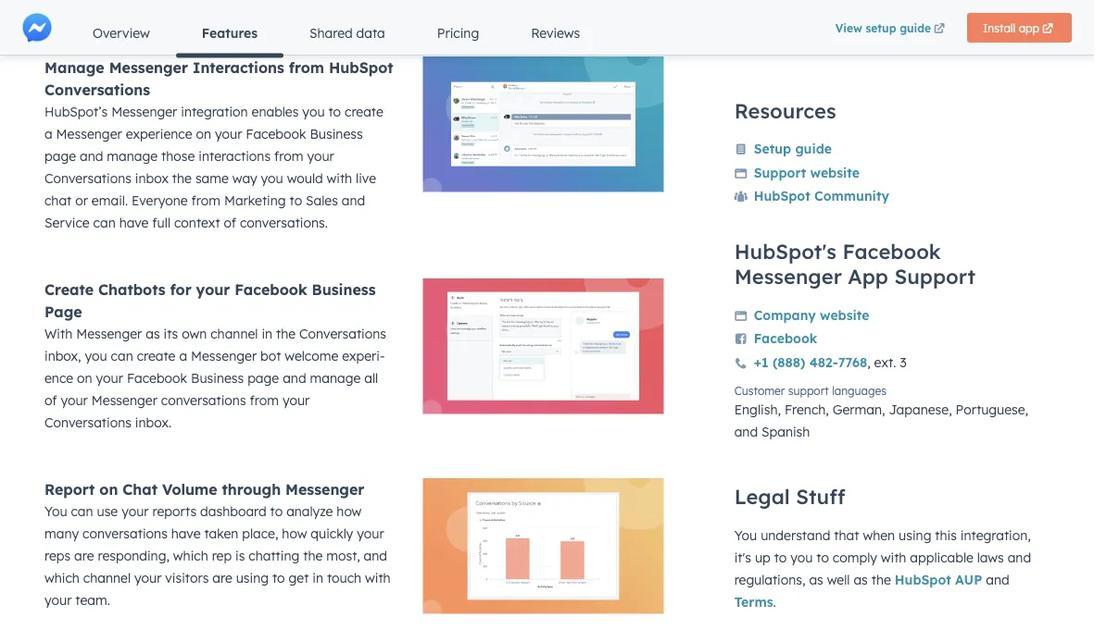 Task type: vqa. For each thing, say whether or not it's contained in the screenshot.
have to the right
yes



Task type: describe. For each thing, give the bounding box(es) containing it.
bot
[[260, 349, 281, 365]]

can inside report on chat volume through messenger you can use your reports dashboard to analyze how many conversations have taken place, how quickly your reps are responding, which rep is chatting the most, and which channel your visitors are using to get in touch with your team.
[[71, 504, 93, 520]]

way
[[232, 171, 257, 187]]

chat
[[123, 481, 158, 500]]

email.
[[92, 193, 128, 209]]

touch
[[327, 571, 361, 587]]

live
[[356, 171, 376, 187]]

terms link
[[734, 594, 773, 610]]

0 vertical spatial guide
[[900, 21, 931, 35]]

for
[[170, 281, 191, 299]]

1 vertical spatial which
[[44, 571, 80, 587]]

conversations inside create chatbots for your facebook business page with messenger as its own channel in the conversations inbox, you can create a messenger bot welcome experi ence on your facebook business page and manage all of your messenger conversations from your conversations inbox.
[[161, 393, 246, 409]]

service
[[44, 215, 90, 231]]

manage inside manage messenger interactions from hubspot conversations hubspot's messenger integration enables you to create a messenger experience on your facebook business page and manage those interactions from your conversations inbox the same way you would with live chat or email. everyone from marketing to sales and service can have full context of conversations.
[[107, 148, 158, 165]]

own
[[182, 326, 207, 342]]

terms
[[734, 594, 773, 610]]

0 horizontal spatial support
[[754, 164, 806, 181]]

view setup guide link
[[827, 13, 956, 43]]

laws
[[977, 550, 1004, 566]]

you inside report on chat volume through messenger you can use your reports dashboard to analyze how many conversations have taken place, how quickly your reps are responding, which rep is chatting the most, and which channel your visitors are using to get in touch with your team.
[[44, 504, 67, 520]]

hubspot's
[[734, 238, 837, 264]]

features
[[202, 25, 258, 41]]

shared data button
[[283, 11, 411, 56]]

inbox
[[135, 171, 169, 187]]

in inside report on chat volume through messenger you can use your reports dashboard to analyze how many conversations have taken place, how quickly your reps are responding, which rep is chatting the most, and which channel your visitors are using to get in touch with your team.
[[312, 571, 323, 587]]

2 vertical spatial business
[[191, 371, 244, 387]]

have inside report on chat volume through messenger you can use your reports dashboard to analyze how many conversations have taken place, how quickly your reps are responding, which rep is chatting the most, and which channel your visitors are using to get in touch with your team.
[[171, 526, 201, 543]]

to right the enables
[[328, 104, 341, 120]]

experience
[[126, 126, 192, 142]]

messenger inside report on chat volume through messenger you can use your reports dashboard to analyze how many conversations have taken place, how quickly your reps are responding, which rep is chatting the most, and which channel your visitors are using to get in touch with your team.
[[285, 481, 364, 500]]

you inside create chatbots for your facebook business page with messenger as its own channel in the conversations inbox, you can create a messenger bot welcome experi ence on your facebook business page and manage all of your messenger conversations from your conversations inbox.
[[85, 349, 107, 365]]

chat
[[44, 193, 72, 209]]

3
[[900, 354, 907, 370]]

messenger inside hubspot's facebook messenger app support
[[734, 264, 842, 289]]

business inside manage messenger interactions from hubspot conversations hubspot's messenger integration enables you to create a messenger experience on your facebook business page and manage those interactions from your conversations inbox the same way you would with live chat or email. everyone from marketing to sales and service can have full context of conversations.
[[310, 126, 363, 142]]

install app link
[[967, 13, 1072, 43]]

messenger down overview button
[[109, 59, 188, 77]]

to up place,
[[270, 504, 283, 520]]

, inside , and
[[1025, 402, 1028, 418]]

visitors
[[165, 571, 209, 587]]

and up or
[[80, 148, 103, 165]]

in inside create chatbots for your facebook business page with messenger as its own channel in the conversations inbox, you can create a messenger bot welcome experi ence on your facebook business page and manage all of your messenger conversations from your conversations inbox.
[[262, 326, 272, 342]]

spanish
[[762, 424, 810, 440]]

conversations.
[[240, 215, 328, 231]]

shared
[[309, 25, 353, 41]]

german
[[833, 402, 882, 418]]

a inside create chatbots for your facebook business page with messenger as its own channel in the conversations inbox, you can create a messenger bot welcome experi ence on your facebook business page and manage all of your messenger conversations from your conversations inbox.
[[179, 349, 187, 365]]

create
[[44, 281, 94, 299]]

sales
[[306, 193, 338, 209]]

place,
[[242, 526, 278, 543]]

ence
[[44, 349, 385, 387]]

1 vertical spatial guide
[[795, 141, 832, 157]]

+1 (888) 482-7768 , ext. 3
[[754, 354, 907, 370]]

responding,
[[98, 549, 169, 565]]

stuff
[[796, 484, 845, 510]]

inbox.
[[135, 415, 172, 431]]

1 horizontal spatial as
[[809, 572, 823, 588]]

ext.
[[874, 354, 896, 370]]

and inside , and
[[734, 424, 758, 440]]

conversations up experi
[[299, 326, 386, 342]]

reports
[[152, 504, 197, 520]]

hubspot's facebook messenger app support
[[734, 238, 975, 289]]

through
[[222, 481, 281, 500]]

setup
[[866, 21, 896, 35]]

welcome
[[285, 349, 338, 365]]

features button
[[176, 11, 283, 58]]

chatbots
[[98, 281, 166, 299]]

messenger down hubspot's
[[56, 126, 122, 142]]

1 vertical spatial business
[[312, 281, 376, 299]]

this
[[935, 527, 957, 544]]

482-
[[809, 354, 838, 370]]

integration,
[[961, 527, 1031, 544]]

quickly
[[311, 526, 353, 543]]

it's
[[734, 550, 751, 566]]

7768
[[838, 354, 867, 370]]

app
[[1019, 21, 1039, 35]]

on inside report on chat volume through messenger you can use your reports dashboard to analyze how many conversations have taken place, how quickly your reps are responding, which rep is chatting the most, and which channel your visitors are using to get in touch with your team.
[[99, 481, 118, 500]]

facebook up 'bot'
[[235, 281, 307, 299]]

can inside create chatbots for your facebook business page with messenger as its own channel in the conversations inbox, you can create a messenger bot welcome experi ence on your facebook business page and manage all of your messenger conversations from your conversations inbox.
[[111, 349, 133, 365]]

overview
[[93, 25, 150, 41]]

that
[[834, 527, 859, 544]]

hubspot inside manage messenger interactions from hubspot conversations hubspot's messenger integration enables you to create a messenger experience on your facebook business page and manage those interactions from your conversations inbox the same way you would with live chat or email. everyone from marketing to sales and service can have full context of conversations.
[[329, 59, 393, 77]]

setup guide link
[[734, 139, 832, 162]]

enables
[[252, 104, 299, 120]]

aup
[[955, 572, 982, 588]]

everyone
[[132, 193, 188, 209]]

view
[[835, 21, 862, 35]]

channel inside report on chat volume through messenger you can use your reports dashboard to analyze how many conversations have taken place, how quickly your reps are responding, which rep is chatting the most, and which channel your visitors are using to get in touch with your team.
[[83, 571, 131, 587]]

would
[[287, 171, 323, 187]]

of inside create chatbots for your facebook business page with messenger as its own channel in the conversations inbox, you can create a messenger bot welcome experi ence on your facebook business page and manage all of your messenger conversations from your conversations inbox.
[[44, 393, 57, 409]]

you understand that when using this integration, it's up to you to comply with applicable laws and regulations, as well as the
[[734, 527, 1031, 588]]

you right the enables
[[302, 104, 325, 120]]

the inside report on chat volume through messenger you can use your reports dashboard to analyze how many conversations have taken place, how quickly your reps are responding, which rep is chatting the most, and which channel your visitors are using to get in touch with your team.
[[303, 549, 323, 565]]

facebook inside manage messenger interactions from hubspot conversations hubspot's messenger integration enables you to create a messenger experience on your facebook business page and manage those interactions from your conversations inbox the same way you would with live chat or email. everyone from marketing to sales and service can have full context of conversations.
[[246, 126, 306, 142]]

+1
[[754, 354, 769, 370]]

setup
[[754, 141, 791, 157]]

interactions
[[193, 59, 284, 77]]

conversations up or
[[44, 171, 131, 187]]

with
[[44, 326, 72, 342]]

+1 (888) 482-7768 link
[[754, 354, 867, 370]]

hubspot for hubspot community
[[754, 188, 810, 204]]

legal stuff
[[734, 484, 845, 510]]

full
[[152, 215, 171, 231]]

hubspot's
[[44, 104, 108, 120]]

report on chat volume through messenger image
[[423, 479, 664, 615]]

0 horizontal spatial are
[[74, 549, 94, 565]]

get
[[289, 571, 309, 587]]

.
[[773, 594, 776, 610]]

report on chat volume through messenger you can use your reports dashboard to analyze how many conversations have taken place, how quickly your reps are responding, which rep is chatting the most, and which channel your visitors are using to get in touch with your team.
[[44, 481, 391, 609]]

english , french , german , japanese , portuguese
[[734, 402, 1025, 418]]

is
[[235, 549, 245, 565]]

to up well
[[816, 550, 829, 566]]

create inside manage messenger interactions from hubspot conversations hubspot's messenger integration enables you to create a messenger experience on your facebook business page and manage those interactions from your conversations inbox the same way you would with live chat or email. everyone from marketing to sales and service can have full context of conversations.
[[345, 104, 383, 120]]

hubspot for hubspot aup and terms .
[[895, 572, 951, 588]]

hubspot aup link
[[895, 572, 982, 588]]

you inside you understand that when using this integration, it's up to you to comply with applicable laws and regulations, as well as the
[[734, 527, 757, 544]]

french
[[785, 402, 826, 418]]

channel inside create chatbots for your facebook business page with messenger as its own channel in the conversations inbox, you can create a messenger bot welcome experi ence on your facebook business page and manage all of your messenger conversations from your conversations inbox.
[[211, 326, 258, 342]]



Task type: locate. For each thing, give the bounding box(es) containing it.
from down 'bot'
[[250, 393, 279, 409]]

1 vertical spatial in
[[312, 571, 323, 587]]

0 vertical spatial page
[[44, 148, 76, 165]]

japanese
[[889, 402, 949, 418]]

hubspot aup and terms .
[[734, 572, 1009, 610]]

the inside manage messenger interactions from hubspot conversations hubspot's messenger integration enables you to create a messenger experience on your facebook business page and manage those interactions from your conversations inbox the same way you would with live chat or email. everyone from marketing to sales and service can have full context of conversations.
[[172, 171, 192, 187]]

which down reps
[[44, 571, 80, 587]]

reviews button
[[505, 11, 606, 56]]

0 horizontal spatial using
[[236, 571, 269, 587]]

0 vertical spatial business
[[310, 126, 363, 142]]

page inside create chatbots for your facebook business page with messenger as its own channel in the conversations inbox, you can create a messenger bot welcome experi ence on your facebook business page and manage all of your messenger conversations from your conversations inbox.
[[247, 371, 279, 387]]

create chatbots for your facebook business page image
[[423, 279, 664, 414]]

2 horizontal spatial on
[[196, 126, 211, 142]]

overview button
[[67, 11, 176, 56]]

page down 'bot'
[[247, 371, 279, 387]]

0 vertical spatial how
[[337, 504, 362, 520]]

using down is
[[236, 571, 269, 587]]

create inside create chatbots for your facebook business page with messenger as its own channel in the conversations inbox, you can create a messenger bot welcome experi ence on your facebook business page and manage all of your messenger conversations from your conversations inbox.
[[137, 349, 176, 365]]

from up would
[[274, 148, 303, 165]]

0 vertical spatial with
[[327, 171, 352, 187]]

1 vertical spatial on
[[77, 371, 92, 387]]

you down understand on the bottom
[[790, 550, 813, 566]]

and
[[80, 148, 103, 165], [342, 193, 365, 209], [283, 371, 306, 387], [734, 424, 758, 440], [364, 549, 387, 565], [1008, 550, 1031, 566], [986, 572, 1009, 588]]

1 horizontal spatial manage
[[310, 371, 361, 387]]

facebook inside facebook messenger subscription free plan
[[734, 19, 786, 33]]

have left full
[[119, 215, 149, 231]]

data
[[356, 25, 385, 41]]

of down inbox,
[[44, 393, 57, 409]]

0 horizontal spatial in
[[262, 326, 272, 342]]

0 horizontal spatial manage
[[107, 148, 158, 165]]

0 vertical spatial channel
[[211, 326, 258, 342]]

create
[[345, 104, 383, 120], [137, 349, 176, 365]]

with inside you understand that when using this integration, it's up to you to comply with applicable laws and regulations, as well as the
[[881, 550, 906, 566]]

from down the same
[[191, 193, 220, 209]]

reps
[[44, 549, 71, 565]]

0 horizontal spatial create
[[137, 349, 176, 365]]

1 vertical spatial can
[[111, 349, 133, 365]]

you inside you understand that when using this integration, it's up to you to comply with applicable laws and regulations, as well as the
[[790, 550, 813, 566]]

(888)
[[773, 354, 805, 370]]

business up live
[[310, 126, 363, 142]]

can down report
[[71, 504, 93, 520]]

2 vertical spatial can
[[71, 504, 93, 520]]

are
[[74, 549, 94, 565], [212, 571, 232, 587]]

in right get
[[312, 571, 323, 587]]

page
[[44, 148, 76, 165], [247, 371, 279, 387]]

as left its
[[146, 326, 160, 342]]

0 horizontal spatial page
[[44, 148, 76, 165]]

conversations inside report on chat volume through messenger you can use your reports dashboard to analyze how many conversations have taken place, how quickly your reps are responding, which rep is chatting the most, and which channel your visitors are using to get in touch with your team.
[[82, 526, 168, 543]]

integration
[[44, 9, 160, 34]]

1 vertical spatial website
[[820, 307, 869, 323]]

0 vertical spatial manage
[[107, 148, 158, 165]]

and inside report on chat volume through messenger you can use your reports dashboard to analyze how many conversations have taken place, how quickly your reps are responding, which rep is chatting the most, and which channel your visitors are using to get in touch with your team.
[[364, 549, 387, 565]]

and down live
[[342, 193, 365, 209]]

0 vertical spatial on
[[196, 126, 211, 142]]

can right inbox,
[[111, 349, 133, 365]]

1 vertical spatial create
[[137, 349, 176, 365]]

0 horizontal spatial which
[[44, 571, 80, 587]]

conversations up responding,
[[82, 526, 168, 543]]

1 horizontal spatial which
[[173, 549, 208, 565]]

most,
[[326, 549, 360, 565]]

1 horizontal spatial on
[[99, 481, 118, 500]]

1 horizontal spatial a
[[179, 349, 187, 365]]

create chatbots for your facebook business page with messenger as its own channel in the conversations inbox, you can create a messenger bot welcome experi ence on your facebook business page and manage all of your messenger conversations from your conversations inbox.
[[44, 281, 386, 431]]

messenger up company
[[734, 264, 842, 289]]

messenger up inbox. on the bottom left
[[91, 393, 157, 409]]

manage messenger interactions from hubspot conversations image
[[423, 57, 664, 192]]

1 horizontal spatial channel
[[211, 326, 258, 342]]

conversations
[[44, 81, 150, 99], [44, 171, 131, 187], [299, 326, 386, 342], [44, 415, 131, 431]]

install
[[983, 21, 1016, 35]]

context
[[174, 215, 220, 231]]

1 horizontal spatial how
[[337, 504, 362, 520]]

0 horizontal spatial hubspot
[[329, 59, 393, 77]]

channel up ence
[[211, 326, 258, 342]]

you right inbox,
[[85, 349, 107, 365]]

1 horizontal spatial using
[[899, 527, 931, 544]]

the up 'bot'
[[276, 326, 296, 342]]

using left this
[[899, 527, 931, 544]]

1 vertical spatial using
[[236, 571, 269, 587]]

regulations,
[[734, 572, 806, 588]]

company website
[[754, 307, 869, 323]]

analyze
[[286, 504, 333, 520]]

can down email.
[[93, 215, 116, 231]]

english
[[734, 402, 778, 418]]

of
[[224, 215, 236, 231], [44, 393, 57, 409]]

support inside hubspot's facebook messenger app support
[[894, 264, 975, 289]]

create down its
[[137, 349, 176, 365]]

company
[[754, 307, 816, 323]]

pricing button
[[411, 11, 505, 56]]

2 vertical spatial hubspot
[[895, 572, 951, 588]]

customer support languages
[[734, 384, 887, 398]]

0 horizontal spatial of
[[44, 393, 57, 409]]

guide right setup
[[900, 21, 931, 35]]

facebook up free
[[734, 19, 786, 33]]

manage
[[44, 59, 104, 77]]

with left live
[[327, 171, 352, 187]]

2 vertical spatial on
[[99, 481, 118, 500]]

navigation containing overview
[[67, 11, 827, 58]]

facebook down the enables
[[246, 126, 306, 142]]

from inside create chatbots for your facebook business page with messenger as its own channel in the conversations inbox, you can create a messenger bot welcome experi ence on your facebook business page and manage all of your messenger conversations from your conversations inbox.
[[250, 393, 279, 409]]

have down reports
[[171, 526, 201, 543]]

facebook down community
[[842, 238, 941, 264]]

0 horizontal spatial on
[[77, 371, 92, 387]]

1 horizontal spatial support
[[894, 264, 975, 289]]

using inside report on chat volume through messenger you can use your reports dashboard to analyze how many conversations have taken place, how quickly your reps are responding, which rep is chatting the most, and which channel your visitors are using to get in touch with your team.
[[236, 571, 269, 587]]

0 horizontal spatial a
[[44, 126, 53, 142]]

hubspot down the applicable
[[895, 572, 951, 588]]

you up it's
[[734, 527, 757, 544]]

facebook link
[[734, 329, 817, 351]]

0 vertical spatial can
[[93, 215, 116, 231]]

those
[[161, 148, 195, 165]]

support website
[[754, 164, 860, 181]]

0 horizontal spatial with
[[327, 171, 352, 187]]

hubspot community
[[754, 188, 889, 204]]

manage inside create chatbots for your facebook business page with messenger as its own channel in the conversations inbox, you can create a messenger bot welcome experi ence on your facebook business page and manage all of your messenger conversations from your conversations inbox.
[[310, 371, 361, 387]]

the inside you understand that when using this integration, it's up to you to comply with applicable laws and regulations, as well as the
[[871, 572, 891, 588]]

guide
[[900, 21, 931, 35], [795, 141, 832, 157]]

in
[[262, 326, 272, 342], [312, 571, 323, 587]]

of inside manage messenger interactions from hubspot conversations hubspot's messenger integration enables you to create a messenger experience on your facebook business page and manage those interactions from your conversations inbox the same way you would with live chat or email. everyone from marketing to sales and service can have full context of conversations.
[[224, 215, 236, 231]]

0 vertical spatial which
[[173, 549, 208, 565]]

and inside you understand that when using this integration, it's up to you to comply with applicable laws and regulations, as well as the
[[1008, 550, 1031, 566]]

hubspot down data
[[329, 59, 393, 77]]

can inside manage messenger interactions from hubspot conversations hubspot's messenger integration enables you to create a messenger experience on your facebook business page and manage those interactions from your conversations inbox the same way you would with live chat or email. everyone from marketing to sales and service can have full context of conversations.
[[93, 215, 116, 231]]

from down shared
[[289, 59, 324, 77]]

guide up support website
[[795, 141, 832, 157]]

page inside manage messenger interactions from hubspot conversations hubspot's messenger integration enables you to create a messenger experience on your facebook business page and manage those interactions from your conversations inbox the same way you would with live chat or email. everyone from marketing to sales and service can have full context of conversations.
[[44, 148, 76, 165]]

website down app
[[820, 307, 869, 323]]

messenger up experience
[[111, 104, 177, 120]]

how down the 'analyze'
[[282, 526, 307, 543]]

1 horizontal spatial in
[[312, 571, 323, 587]]

chatting
[[249, 549, 300, 565]]

the down comply
[[871, 572, 891, 588]]

0 horizontal spatial channel
[[83, 571, 131, 587]]

messenger up plan
[[789, 19, 846, 33]]

using
[[899, 527, 931, 544], [236, 571, 269, 587]]

0 horizontal spatial you
[[44, 504, 67, 520]]

,
[[867, 354, 871, 370], [778, 402, 781, 418], [826, 402, 829, 418], [882, 402, 885, 418], [949, 402, 952, 418], [1025, 402, 1028, 418]]

you
[[44, 504, 67, 520], [734, 527, 757, 544]]

you up many
[[44, 504, 67, 520]]

0 horizontal spatial as
[[146, 326, 160, 342]]

2 horizontal spatial hubspot
[[895, 572, 951, 588]]

use
[[97, 504, 118, 520]]

hubspot down "support website" link
[[754, 188, 810, 204]]

0 vertical spatial website
[[810, 164, 860, 181]]

on inside create chatbots for your facebook business page with messenger as its own channel in the conversations inbox, you can create a messenger bot welcome experi ence on your facebook business page and manage all of your messenger conversations from your conversations inbox.
[[77, 371, 92, 387]]

you
[[302, 104, 325, 120], [261, 171, 283, 187], [85, 349, 107, 365], [790, 550, 813, 566]]

using inside you understand that when using this integration, it's up to you to comply with applicable laws and regulations, as well as the
[[899, 527, 931, 544]]

0 vertical spatial using
[[899, 527, 931, 544]]

with inside manage messenger interactions from hubspot conversations hubspot's messenger integration enables you to create a messenger experience on your facebook business page and manage those interactions from your conversations inbox the same way you would with live chat or email. everyone from marketing to sales and service can have full context of conversations.
[[327, 171, 352, 187]]

as right well
[[854, 572, 868, 588]]

0 vertical spatial a
[[44, 126, 53, 142]]

you right way
[[261, 171, 283, 187]]

manage down welcome
[[310, 371, 361, 387]]

and right most,
[[364, 549, 387, 565]]

a
[[44, 126, 53, 142], [179, 349, 187, 365]]

portuguese
[[956, 402, 1025, 418]]

facebook up inbox. on the bottom left
[[127, 371, 187, 387]]

1 horizontal spatial create
[[345, 104, 383, 120]]

1 horizontal spatial page
[[247, 371, 279, 387]]

and down welcome
[[283, 371, 306, 387]]

1 vertical spatial have
[[171, 526, 201, 543]]

channel up team.
[[83, 571, 131, 587]]

a down own
[[179, 349, 187, 365]]

which up visitors
[[173, 549, 208, 565]]

dashboard
[[200, 504, 267, 520]]

0 vertical spatial in
[[262, 326, 272, 342]]

facebook messenger subscription free plan
[[734, 19, 914, 54]]

, and
[[734, 402, 1028, 440]]

all
[[364, 371, 378, 387]]

0 horizontal spatial how
[[282, 526, 307, 543]]

hubspot inside the hubspot aup and terms .
[[895, 572, 951, 588]]

navigation
[[67, 11, 827, 58]]

have
[[119, 215, 149, 231], [171, 526, 201, 543]]

view setup guide
[[835, 21, 931, 35]]

reviews
[[531, 25, 580, 41]]

rep
[[212, 549, 232, 565]]

how up quickly
[[337, 504, 362, 520]]

how
[[337, 504, 362, 520], [282, 526, 307, 543]]

facebook down company
[[754, 331, 817, 347]]

0 horizontal spatial guide
[[795, 141, 832, 157]]

experi
[[342, 349, 385, 365]]

conversations down ence
[[161, 393, 246, 409]]

on down inbox,
[[77, 371, 92, 387]]

1 vertical spatial support
[[894, 264, 975, 289]]

setup guide
[[754, 141, 832, 157]]

the inside create chatbots for your facebook business page with messenger as its own channel in the conversations inbox, you can create a messenger bot welcome experi ence on your facebook business page and manage all of your messenger conversations from your conversations inbox.
[[276, 326, 296, 342]]

2 vertical spatial with
[[365, 571, 391, 587]]

have inside manage messenger interactions from hubspot conversations hubspot's messenger integration enables you to create a messenger experience on your facebook business page and manage those interactions from your conversations inbox the same way you would with live chat or email. everyone from marketing to sales and service can have full context of conversations.
[[119, 215, 149, 231]]

1 horizontal spatial are
[[212, 571, 232, 587]]

1 vertical spatial channel
[[83, 571, 131, 587]]

0 vertical spatial you
[[44, 504, 67, 520]]

0 vertical spatial have
[[119, 215, 149, 231]]

manage up "inbox"
[[107, 148, 158, 165]]

1 vertical spatial you
[[734, 527, 757, 544]]

business
[[310, 126, 363, 142], [312, 281, 376, 299], [191, 371, 244, 387]]

taken
[[204, 526, 238, 543]]

1 vertical spatial a
[[179, 349, 187, 365]]

a down hubspot's
[[44, 126, 53, 142]]

messenger down chatbots
[[76, 326, 142, 342]]

to right up
[[774, 550, 787, 566]]

facebook inside hubspot's facebook messenger app support
[[842, 238, 941, 264]]

1 horizontal spatial guide
[[900, 21, 931, 35]]

2 horizontal spatial with
[[881, 550, 906, 566]]

marketing
[[224, 193, 286, 209]]

languages
[[832, 384, 887, 398]]

0 horizontal spatial have
[[119, 215, 149, 231]]

support down setup guide link
[[754, 164, 806, 181]]

with right touch
[[365, 571, 391, 587]]

0 vertical spatial of
[[224, 215, 236, 231]]

0 vertical spatial are
[[74, 549, 94, 565]]

legal
[[734, 484, 790, 510]]

and inside create chatbots for your facebook business page with messenger as its own channel in the conversations inbox, you can create a messenger bot welcome experi ence on your facebook business page and manage all of your messenger conversations from your conversations inbox.
[[283, 371, 306, 387]]

when
[[863, 527, 895, 544]]

1 vertical spatial with
[[881, 550, 906, 566]]

0 vertical spatial support
[[754, 164, 806, 181]]

to left get
[[272, 571, 285, 587]]

create up live
[[345, 104, 383, 120]]

same
[[195, 171, 229, 187]]

app
[[848, 264, 888, 289]]

a inside manage messenger interactions from hubspot conversations hubspot's messenger integration enables you to create a messenger experience on your facebook business page and manage those interactions from your conversations inbox the same way you would with live chat or email. everyone from marketing to sales and service can have full context of conversations.
[[44, 126, 53, 142]]

messenger down own
[[191, 349, 257, 365]]

understand
[[761, 527, 830, 544]]

messenger inside facebook messenger subscription free plan
[[789, 19, 846, 33]]

and down laws
[[986, 572, 1009, 588]]

1 vertical spatial how
[[282, 526, 307, 543]]

0 vertical spatial hubspot
[[329, 59, 393, 77]]

with
[[327, 171, 352, 187], [881, 550, 906, 566], [365, 571, 391, 587]]

website for company website
[[820, 307, 869, 323]]

comply
[[833, 550, 877, 566]]

0 vertical spatial create
[[345, 104, 383, 120]]

of right context at the top left of the page
[[224, 215, 236, 231]]

1 horizontal spatial with
[[365, 571, 391, 587]]

volume
[[162, 481, 217, 500]]

page up chat
[[44, 148, 76, 165]]

on inside manage messenger interactions from hubspot conversations hubspot's messenger integration enables you to create a messenger experience on your facebook business page and manage those interactions from your conversations inbox the same way you would with live chat or email. everyone from marketing to sales and service can have full context of conversations.
[[196, 126, 211, 142]]

on up use
[[99, 481, 118, 500]]

report
[[44, 481, 95, 500]]

1 vertical spatial manage
[[310, 371, 361, 387]]

website for support website
[[810, 164, 860, 181]]

0 vertical spatial conversations
[[161, 393, 246, 409]]

are down rep
[[212, 571, 232, 587]]

subscription
[[849, 19, 914, 33]]

the up get
[[303, 549, 323, 565]]

which
[[173, 549, 208, 565], [44, 571, 80, 587]]

1 horizontal spatial you
[[734, 527, 757, 544]]

and right laws
[[1008, 550, 1031, 566]]

and down english
[[734, 424, 758, 440]]

and inside the hubspot aup and terms .
[[986, 572, 1009, 588]]

1 vertical spatial conversations
[[82, 526, 168, 543]]

1 vertical spatial page
[[247, 371, 279, 387]]

1 vertical spatial hubspot
[[754, 188, 810, 204]]

business up experi
[[312, 281, 376, 299]]

up
[[755, 550, 771, 566]]

in up 'bot'
[[262, 326, 272, 342]]

1 vertical spatial of
[[44, 393, 57, 409]]

with down when
[[881, 550, 906, 566]]

1 vertical spatial are
[[212, 571, 232, 587]]

1 horizontal spatial of
[[224, 215, 236, 231]]

to down would
[[290, 193, 302, 209]]

with inside report on chat volume through messenger you can use your reports dashboard to analyze how many conversations have taken place, how quickly your reps are responding, which rep is chatting the most, and which channel your visitors are using to get in touch with your team.
[[365, 571, 391, 587]]

messenger up the 'analyze'
[[285, 481, 364, 500]]

as left well
[[809, 572, 823, 588]]

on down integration
[[196, 126, 211, 142]]

business down own
[[191, 371, 244, 387]]

customer
[[734, 384, 785, 398]]

hubspot community link
[[734, 187, 889, 209]]

2 horizontal spatial as
[[854, 572, 868, 588]]

plan
[[767, 37, 795, 54]]

website up 'hubspot community'
[[810, 164, 860, 181]]

support right app
[[894, 264, 975, 289]]

conversations up hubspot's
[[44, 81, 150, 99]]

1 horizontal spatial have
[[171, 526, 201, 543]]

community
[[814, 188, 889, 204]]

are right reps
[[74, 549, 94, 565]]

conversations left inbox. on the bottom left
[[44, 415, 131, 431]]

the down those
[[172, 171, 192, 187]]

as inside create chatbots for your facebook business page with messenger as its own channel in the conversations inbox, you can create a messenger bot welcome experi ence on your facebook business page and manage all of your messenger conversations from your conversations inbox.
[[146, 326, 160, 342]]

1 horizontal spatial hubspot
[[754, 188, 810, 204]]



